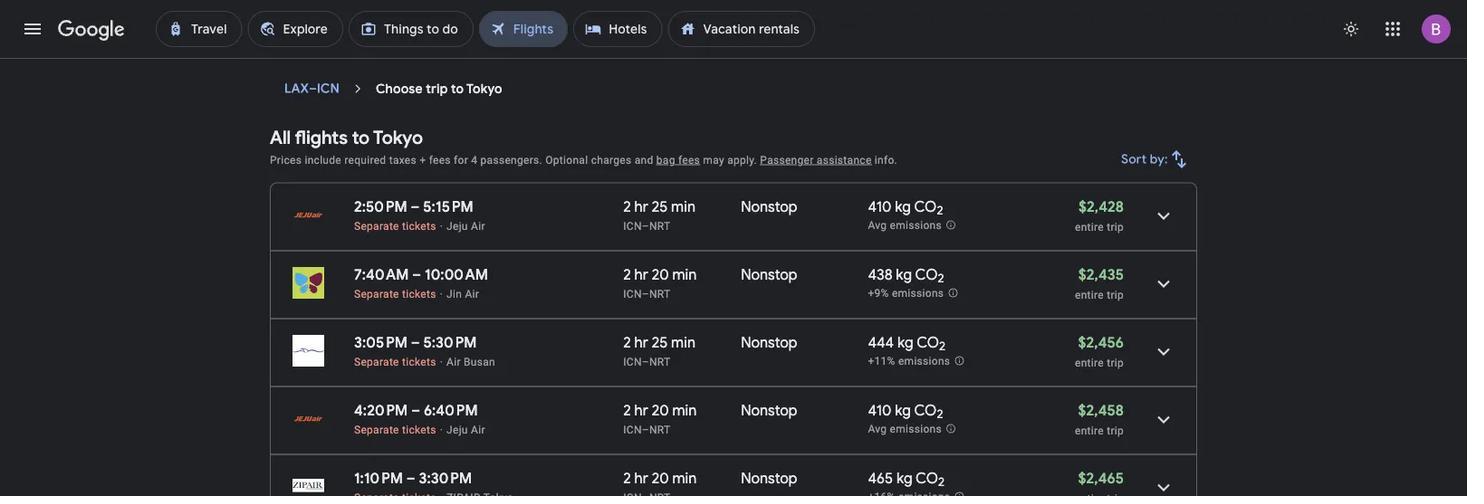 Task type: locate. For each thing, give the bounding box(es) containing it.
choose
[[376, 81, 423, 97]]

for
[[454, 154, 468, 166]]

Arrival time: 6:40 PM. text field
[[424, 401, 478, 420]]

$2,456
[[1078, 333, 1124, 352]]

2:50 pm
[[354, 197, 407, 216]]

avg emissions up 438 kg co 2
[[868, 219, 942, 232]]

0 vertical spatial avg
[[868, 219, 887, 232]]

tickets for 5:15 pm
[[402, 220, 436, 232]]

0 vertical spatial  image
[[440, 220, 443, 232]]

4 separate from the top
[[354, 423, 399, 436]]

2 total duration 2 hr 20 min. element from the top
[[623, 401, 741, 423]]

444
[[868, 333, 894, 352]]

trip down $2,458 text field
[[1107, 424, 1124, 437]]

1 entire from the top
[[1075, 221, 1104, 233]]

0 vertical spatial 410 kg co 2
[[868, 197, 943, 218]]

1 vertical spatial avg emissions
[[868, 423, 942, 436]]

3 total duration 2 hr 20 min. element from the top
[[623, 469, 741, 490]]

tickets down leaves incheon international airport at 4:20 pm on thursday, november 16 and arrives at narita international airport at 6:40 pm on thursday, november 16. element
[[402, 423, 436, 436]]

3 nonstop from the top
[[741, 333, 797, 352]]

1 vertical spatial 2 hr 20 min icn – nrt
[[623, 401, 697, 436]]

0 vertical spatial 20
[[652, 265, 669, 284]]

nonstop flight. element
[[741, 197, 797, 219], [741, 265, 797, 287], [741, 333, 797, 355], [741, 401, 797, 423], [741, 469, 797, 490]]

total duration 2 hr 25 min. element
[[623, 197, 741, 219], [623, 333, 741, 355]]

2 separate tickets from the top
[[354, 288, 436, 300]]

avg emissions for $2,428
[[868, 219, 942, 232]]

2 tickets from the top
[[402, 288, 436, 300]]

1 vertical spatial 410
[[868, 401, 892, 420]]

airlines
[[473, 5, 518, 22]]

0 vertical spatial  image
[[440, 288, 443, 300]]

flight details. leaves incheon international airport at 1:10 pm on thursday, november 16 and arrives at narita international airport at 3:30 pm on thursday, november 16. image
[[1142, 466, 1186, 496]]

tokyo up taxes
[[373, 126, 423, 149]]

20 for 7:40 am – 10:00 am
[[652, 265, 669, 284]]

1 vertical spatial 20
[[652, 401, 669, 420]]

1 jeju from the top
[[447, 220, 468, 232]]

tokyo up 4
[[467, 81, 502, 97]]

1 vertical spatial all
[[270, 126, 291, 149]]

1 410 kg co 2 from the top
[[868, 197, 943, 218]]

4 tickets from the top
[[402, 423, 436, 436]]

separate down "4:20 pm" text field
[[354, 423, 399, 436]]

co inside 465 kg co 2
[[916, 469, 938, 488]]

to up the required
[[352, 126, 370, 149]]

nonstop flight. element for $2,435
[[741, 265, 797, 287]]

4 separate tickets from the top
[[354, 423, 436, 436]]

1 vertical spatial  image
[[440, 423, 443, 436]]

co up +11% emissions
[[917, 333, 939, 352]]

kg
[[895, 197, 911, 216], [896, 265, 912, 284], [898, 333, 914, 352], [895, 401, 911, 420], [897, 469, 913, 488]]

 image for 10:00 am
[[440, 288, 443, 300]]

438
[[868, 265, 893, 284]]

emissions for $2,458
[[890, 423, 942, 436]]

3  image from the top
[[440, 491, 443, 496]]

1 separate from the top
[[354, 220, 399, 232]]

2 jeju from the top
[[447, 423, 468, 436]]

2 nrt from the top
[[649, 288, 671, 300]]

trip down $2,456
[[1107, 356, 1124, 369]]

tickets for 10:00 am
[[402, 288, 436, 300]]

2 vertical spatial 20
[[652, 469, 669, 488]]

1 nrt from the top
[[649, 220, 671, 232]]

air right the jin
[[465, 288, 479, 300]]

bags
[[567, 5, 596, 22]]

separate down departure time: 3:05 pm. text box
[[354, 355, 399, 368]]

1 nonstop flight. element from the top
[[741, 197, 797, 219]]

3 tickets from the top
[[402, 355, 436, 368]]

1 vertical spatial avg
[[868, 423, 887, 436]]

5 hr from the top
[[635, 469, 648, 488]]

separate tickets down departure time: 3:05 pm. text box
[[354, 355, 436, 368]]

410 kg co 2 for $2,428
[[868, 197, 943, 218]]

separate
[[354, 220, 399, 232], [354, 288, 399, 300], [354, 355, 399, 368], [354, 423, 399, 436]]

2 hr 25 min icn – nrt
[[623, 197, 696, 232], [623, 333, 696, 368]]

1 total duration 2 hr 20 min. element from the top
[[623, 265, 741, 287]]

1 hr from the top
[[635, 197, 648, 216]]

emissions for $2,435
[[892, 287, 944, 300]]

410 down assistance
[[868, 197, 892, 216]]

1 410 from the top
[[868, 197, 892, 216]]

Arrival time: 3:30 PM. text field
[[419, 469, 472, 488]]

price
[[645, 5, 676, 22]]

jeju air for 6:40 pm
[[447, 423, 485, 436]]

2 nonstop flight. element from the top
[[741, 265, 797, 287]]

avg emissions up 465 kg co 2
[[868, 423, 942, 436]]

air
[[471, 220, 485, 232], [465, 288, 479, 300], [447, 355, 461, 368], [471, 423, 485, 436]]

may
[[703, 154, 724, 166]]

2 410 kg co 2 from the top
[[868, 401, 943, 422]]

emissions down 444 kg co 2
[[898, 355, 950, 368]]

1 avg from the top
[[868, 219, 887, 232]]

trip down 2435 us dollars text box
[[1107, 288, 1124, 301]]

kg up 438 kg co 2
[[895, 197, 911, 216]]

separate tickets down 7:40 am
[[354, 288, 436, 300]]

3 hr from the top
[[635, 333, 648, 352]]

fees right the bag
[[678, 154, 700, 166]]

1 vertical spatial to
[[352, 126, 370, 149]]

duration
[[1088, 5, 1140, 22]]

stops button
[[379, 0, 455, 28]]

0 horizontal spatial all
[[270, 126, 291, 149]]

None search field
[[270, 0, 1197, 58]]

25 for 2:50 pm – 5:15 pm
[[652, 197, 668, 216]]

separate tickets down "4:20 pm" text field
[[354, 423, 436, 436]]

avg up 438
[[868, 219, 887, 232]]

co inside 438 kg co 2
[[915, 265, 938, 284]]

tokyo
[[467, 81, 502, 97], [373, 126, 423, 149]]

1 vertical spatial 25
[[652, 333, 668, 352]]

optional
[[545, 154, 588, 166]]

entire inside $2,458 entire trip
[[1075, 424, 1104, 437]]

tickets for 6:40 pm
[[402, 423, 436, 436]]

to right choose
[[451, 81, 464, 97]]

Departure time: 3:05 PM. text field
[[354, 333, 408, 352]]

jeju air down arrival time: 5:15 pm. text box
[[447, 220, 485, 232]]

main menu image
[[22, 18, 43, 40]]

kg up the +9% emissions
[[896, 265, 912, 284]]

25
[[652, 197, 668, 216], [652, 333, 668, 352]]

hr for 4:20 pm – 6:40 pm
[[635, 401, 648, 420]]

fees right +
[[429, 154, 451, 166]]

kg inside 444 kg co 2
[[898, 333, 914, 352]]

3 20 from the top
[[652, 469, 669, 488]]

0 vertical spatial 2 hr 20 min icn – nrt
[[623, 265, 697, 300]]

2 fees from the left
[[678, 154, 700, 166]]

emissions up 438 kg co 2
[[890, 219, 942, 232]]

2428 US dollars text field
[[1079, 197, 1124, 216]]

0 vertical spatial tokyo
[[467, 81, 502, 97]]

all filters
[[304, 5, 357, 22]]

2 hr 20 min icn – nrt
[[623, 265, 697, 300], [623, 401, 697, 436]]

1 fees from the left
[[429, 154, 451, 166]]

co for $2,428
[[914, 197, 937, 216]]

4 nrt from the top
[[649, 423, 671, 436]]

air down arrival time: 5:15 pm. text box
[[471, 220, 485, 232]]

4 hr from the top
[[635, 401, 648, 420]]

tickets
[[402, 220, 436, 232], [402, 288, 436, 300], [402, 355, 436, 368], [402, 423, 436, 436]]

separate for 3:05 pm
[[354, 355, 399, 368]]

4 entire from the top
[[1075, 424, 1104, 437]]

0 vertical spatial jeju air
[[447, 220, 485, 232]]

0 vertical spatial 25
[[652, 197, 668, 216]]

emissions down 438 kg co 2
[[892, 287, 944, 300]]

emissions
[[809, 5, 869, 22]]

438 kg co 2
[[868, 265, 944, 286]]

change appearance image
[[1330, 7, 1373, 51]]

times button
[[714, 0, 791, 28]]

nrt for 10:00 am
[[649, 288, 671, 300]]

2 25 from the top
[[652, 333, 668, 352]]

separate tickets down 2:50 pm text box
[[354, 220, 436, 232]]

kg down +11% emissions
[[895, 401, 911, 420]]

trip inside $2,458 entire trip
[[1107, 424, 1124, 437]]

3 nonstop flight. element from the top
[[741, 333, 797, 355]]

co for $2,435
[[915, 265, 938, 284]]

4 nonstop from the top
[[741, 401, 797, 420]]

trip inside $2,435 entire trip
[[1107, 288, 1124, 301]]

0 horizontal spatial to
[[352, 126, 370, 149]]

entire inside $2,428 entire trip
[[1075, 221, 1104, 233]]

2:50 pm – 5:15 pm
[[354, 197, 473, 216]]

min for 6:40 pm
[[672, 401, 697, 420]]

2 2 hr 25 min icn – nrt from the top
[[623, 333, 696, 368]]

1 horizontal spatial tokyo
[[467, 81, 502, 97]]

sort
[[1121, 151, 1147, 168]]

1 vertical spatial  image
[[440, 355, 443, 368]]

entire inside $2,456 entire trip
[[1075, 356, 1104, 369]]

0 vertical spatial total duration 2 hr 25 min. element
[[623, 197, 741, 219]]

fees
[[429, 154, 451, 166], [678, 154, 700, 166]]

0 horizontal spatial fees
[[429, 154, 451, 166]]

co down +11% emissions
[[914, 401, 937, 420]]

all left filters
[[304, 5, 320, 22]]

0 vertical spatial 410
[[868, 197, 892, 216]]

410 kg co 2
[[868, 197, 943, 218], [868, 401, 943, 422]]

1 25 from the top
[[652, 197, 668, 216]]

 image down "6:40 pm" text field
[[440, 423, 443, 436]]

entire down $2,456
[[1075, 356, 1104, 369]]

2 nonstop from the top
[[741, 265, 797, 284]]

 image for 3:30 pm
[[440, 491, 443, 496]]

jeju down arrival time: 5:15 pm. text box
[[447, 220, 468, 232]]

entire down 2435 us dollars text box
[[1075, 288, 1104, 301]]

10:00 am
[[425, 265, 488, 284]]

465
[[868, 469, 893, 488]]

 image down 3:30 pm text box
[[440, 491, 443, 496]]

$2,456 entire trip
[[1075, 333, 1124, 369]]

2 avg emissions from the top
[[868, 423, 942, 436]]

2 total duration 2 hr 25 min. element from the top
[[623, 333, 741, 355]]

1 vertical spatial total duration 2 hr 25 min. element
[[623, 333, 741, 355]]

min for 5:15 pm
[[671, 197, 696, 216]]

connecting airports button
[[907, 0, 1070, 28]]

trip for $2,428
[[1107, 221, 1124, 233]]

2 2 hr 20 min icn – nrt from the top
[[623, 401, 697, 436]]

co right 465
[[916, 469, 938, 488]]

to
[[451, 81, 464, 97], [352, 126, 370, 149]]

prices
[[270, 154, 302, 166]]

total duration 2 hr 25 min. element for 444
[[623, 333, 741, 355]]

$2,465
[[1078, 469, 1124, 488]]

2 jeju air from the top
[[447, 423, 485, 436]]

airports
[[991, 5, 1039, 22]]

to for trip
[[451, 81, 464, 97]]

3 nrt from the top
[[649, 355, 671, 368]]

5 nonstop flight. element from the top
[[741, 469, 797, 490]]

air for 6:40 pm
[[471, 423, 485, 436]]

0 vertical spatial jeju
[[447, 220, 468, 232]]

 image left the jin
[[440, 288, 443, 300]]

bag
[[656, 154, 675, 166]]

3:05 pm – 5:30 pm
[[354, 333, 477, 352]]

1 horizontal spatial fees
[[678, 154, 700, 166]]

410 kg co 2 for $2,458
[[868, 401, 943, 422]]

nonstop for $2,428
[[741, 197, 797, 216]]

trip
[[426, 81, 448, 97], [1107, 221, 1124, 233], [1107, 288, 1124, 301], [1107, 356, 1124, 369], [1107, 424, 1124, 437]]

hr for 2:50 pm – 5:15 pm
[[635, 197, 648, 216]]

separate tickets for 7:40 am
[[354, 288, 436, 300]]

3 entire from the top
[[1075, 356, 1104, 369]]

trip inside $2,456 entire trip
[[1107, 356, 1124, 369]]

entire for $2,456
[[1075, 356, 1104, 369]]

+9% emissions
[[868, 287, 944, 300]]

0 horizontal spatial tokyo
[[373, 126, 423, 149]]

separate tickets for 2:50 pm
[[354, 220, 436, 232]]

$2,458
[[1078, 401, 1124, 420]]

all
[[304, 5, 320, 22], [270, 126, 291, 149]]

3 separate tickets from the top
[[354, 355, 436, 368]]

tickets for 5:30 pm
[[402, 355, 436, 368]]

0 vertical spatial total duration 2 hr 20 min. element
[[623, 265, 741, 287]]

2
[[623, 197, 631, 216], [937, 203, 943, 218], [623, 265, 631, 284], [938, 271, 944, 286], [623, 333, 631, 352], [939, 339, 946, 354], [623, 401, 631, 420], [937, 407, 943, 422], [623, 469, 631, 488], [938, 475, 945, 490]]

1 2 hr 20 min icn – nrt from the top
[[623, 265, 697, 300]]

2 separate from the top
[[354, 288, 399, 300]]

0 vertical spatial avg emissions
[[868, 219, 942, 232]]

1 20 from the top
[[652, 265, 669, 284]]

410 kg co 2 down +11% emissions
[[868, 401, 943, 422]]

trip down $2,428
[[1107, 221, 1124, 233]]

avg
[[868, 219, 887, 232], [868, 423, 887, 436]]

and
[[635, 154, 653, 166]]

hr
[[635, 197, 648, 216], [635, 265, 648, 284], [635, 333, 648, 352], [635, 401, 648, 420], [635, 469, 648, 488]]

2 inside 438 kg co 2
[[938, 271, 944, 286]]

0 vertical spatial all
[[304, 5, 320, 22]]

co up 438 kg co 2
[[914, 197, 937, 216]]

 image
[[440, 288, 443, 300], [440, 355, 443, 368]]

icn for 4:20 pm – 6:40 pm
[[623, 423, 642, 436]]

7:40 am
[[354, 265, 409, 284]]

 image down 5:30 pm text box on the bottom
[[440, 355, 443, 368]]

1 avg emissions from the top
[[868, 219, 942, 232]]

co up the +9% emissions
[[915, 265, 938, 284]]

1 horizontal spatial to
[[451, 81, 464, 97]]

1 vertical spatial jeju
[[447, 423, 468, 436]]

co for $2,456
[[917, 333, 939, 352]]

kg for $2,428
[[895, 197, 911, 216]]

entire inside $2,435 entire trip
[[1075, 288, 1104, 301]]

2 inside 444 kg co 2
[[939, 339, 946, 354]]

entire
[[1075, 221, 1104, 233], [1075, 288, 1104, 301], [1075, 356, 1104, 369], [1075, 424, 1104, 437]]

air down 5:30 pm
[[447, 355, 461, 368]]

all up prices at top left
[[270, 126, 291, 149]]

410 down +11%
[[868, 401, 892, 420]]

jeju air down "6:40 pm" text field
[[447, 423, 485, 436]]

trip for $2,435
[[1107, 288, 1124, 301]]

entire down $2,428
[[1075, 221, 1104, 233]]

required
[[344, 154, 386, 166]]

 image for 5:15 pm
[[440, 220, 443, 232]]

co inside 444 kg co 2
[[917, 333, 939, 352]]

2 20 from the top
[[652, 401, 669, 420]]

2 vertical spatial  image
[[440, 491, 443, 496]]

1 separate tickets from the top
[[354, 220, 436, 232]]

tickets down 3:05 pm – 5:30 pm
[[402, 355, 436, 368]]

entire down $2,458 text field
[[1075, 424, 1104, 437]]

1 vertical spatial 410 kg co 2
[[868, 401, 943, 422]]

icn
[[317, 81, 340, 97], [623, 220, 642, 232], [623, 288, 642, 300], [623, 355, 642, 368], [623, 423, 642, 436]]

0 vertical spatial 2 hr 25 min icn – nrt
[[623, 197, 696, 232]]

separate down 7:40 am
[[354, 288, 399, 300]]

kg inside 465 kg co 2
[[897, 469, 913, 488]]

total duration 2 hr 20 min. element for 410
[[623, 401, 741, 423]]

3 separate from the top
[[354, 355, 399, 368]]

1 vertical spatial total duration 2 hr 20 min. element
[[623, 401, 741, 423]]

separate down 2:50 pm text box
[[354, 220, 399, 232]]

2  image from the top
[[440, 355, 443, 368]]

$2,428
[[1079, 197, 1124, 216]]

1  image from the top
[[440, 220, 443, 232]]

0 vertical spatial to
[[451, 81, 464, 97]]

nonstop for $2,435
[[741, 265, 797, 284]]

jin
[[447, 288, 462, 300]]

1 jeju air from the top
[[447, 220, 485, 232]]

air for 10:00 am
[[465, 288, 479, 300]]

min
[[671, 197, 696, 216], [672, 265, 697, 284], [671, 333, 696, 352], [672, 401, 697, 420], [672, 469, 697, 488]]

nrt for 5:15 pm
[[649, 220, 671, 232]]

2 vertical spatial total duration 2 hr 20 min. element
[[623, 469, 741, 490]]

kg up +11% emissions
[[898, 333, 914, 352]]

trip inside $2,428 entire trip
[[1107, 221, 1124, 233]]

2 entire from the top
[[1075, 288, 1104, 301]]

emissions up 465 kg co 2
[[890, 423, 942, 436]]

bags button
[[556, 0, 627, 28]]

min for 5:30 pm
[[671, 333, 696, 352]]

20 for 4:20 pm – 6:40 pm
[[652, 401, 669, 420]]

icn for 7:40 am – 10:00 am
[[623, 288, 642, 300]]

separate tickets
[[354, 220, 436, 232], [354, 288, 436, 300], [354, 355, 436, 368], [354, 423, 436, 436]]

410 for 2 hr 20 min
[[868, 401, 892, 420]]

flight details. leaves incheon international airport at 3:05 pm on thursday, november 16 and arrives at narita international airport at 5:30 pm on thursday, november 16. image
[[1142, 330, 1186, 374]]

avg emissions
[[868, 219, 942, 232], [868, 423, 942, 436]]

nonstop flight. element for $2,456
[[741, 333, 797, 355]]

all inside main content
[[270, 126, 291, 149]]

all inside button
[[304, 5, 320, 22]]

1 2 hr 25 min icn – nrt from the top
[[623, 197, 696, 232]]

1 horizontal spatial all
[[304, 5, 320, 22]]

avg up 465
[[868, 423, 887, 436]]

separate tickets for 3:05 pm
[[354, 355, 436, 368]]

jeju air
[[447, 220, 485, 232], [447, 423, 485, 436]]

kg inside 438 kg co 2
[[896, 265, 912, 284]]

passenger assistance button
[[760, 154, 872, 166]]

1 nonstop from the top
[[741, 197, 797, 216]]

2465 US dollars text field
[[1078, 469, 1124, 488]]

air down "6:40 pm" text field
[[471, 423, 485, 436]]

lax – icn
[[284, 81, 340, 97]]

1 tickets from the top
[[402, 220, 436, 232]]

3:05 pm
[[354, 333, 408, 352]]

total duration 2 hr 20 min. element
[[623, 265, 741, 287], [623, 401, 741, 423], [623, 469, 741, 490]]

bag fees button
[[656, 154, 700, 166]]

kg for $2,458
[[895, 401, 911, 420]]

avg for 2 hr 25 min
[[868, 219, 887, 232]]

jeju down "6:40 pm" text field
[[447, 423, 468, 436]]

20
[[652, 265, 669, 284], [652, 401, 669, 420], [652, 469, 669, 488]]

 image
[[440, 220, 443, 232], [440, 423, 443, 436], [440, 491, 443, 496]]

 image down 5:15 pm
[[440, 220, 443, 232]]

Departure time: 4:20 PM. text field
[[354, 401, 408, 420]]

1 vertical spatial tokyo
[[373, 126, 423, 149]]

410 kg co 2 up 438 kg co 2
[[868, 197, 943, 218]]

connecting
[[918, 5, 988, 22]]

tickets down leaves incheon international airport at 7:40 am on thursday, november 16 and arrives at narita international airport at 10:00 am on thursday, november 16. element
[[402, 288, 436, 300]]

1 total duration 2 hr 25 min. element from the top
[[623, 197, 741, 219]]

1 vertical spatial 2 hr 25 min icn – nrt
[[623, 333, 696, 368]]

2 410 from the top
[[868, 401, 892, 420]]

nrt for 5:30 pm
[[649, 355, 671, 368]]

leaves incheon international airport at 3:05 pm on thursday, november 16 and arrives at narita international airport at 5:30 pm on thursday, november 16. element
[[354, 333, 477, 352]]

2  image from the top
[[440, 423, 443, 436]]

7:40 am – 10:00 am
[[354, 265, 488, 284]]

4 nonstop flight. element from the top
[[741, 401, 797, 423]]

2 hr from the top
[[635, 265, 648, 284]]

all for all flights to tokyo
[[270, 126, 291, 149]]

1 vertical spatial jeju air
[[447, 423, 485, 436]]

1  image from the top
[[440, 288, 443, 300]]

kg right 465
[[897, 469, 913, 488]]

tickets down leaves incheon international airport at 2:50 pm on thursday, november 16 and arrives at narita international airport at 5:15 pm on thursday, november 16. element
[[402, 220, 436, 232]]

emissions
[[890, 219, 942, 232], [892, 287, 944, 300], [898, 355, 950, 368], [890, 423, 942, 436]]

2 avg from the top
[[868, 423, 887, 436]]

flight details. leaves incheon international airport at 4:20 pm on thursday, november 16 and arrives at narita international airport at 6:40 pm on thursday, november 16. image
[[1142, 398, 1186, 442]]

flight details. leaves incheon international airport at 2:50 pm on thursday, november 16 and arrives at narita international airport at 5:15 pm on thursday, november 16. image
[[1142, 194, 1186, 238]]



Task type: describe. For each thing, give the bounding box(es) containing it.
total duration 2 hr 25 min. element for 410
[[623, 197, 741, 219]]

Arrival time: 5:30 PM. text field
[[423, 333, 477, 352]]

flight details. leaves incheon international airport at 7:40 am on thursday, november 16 and arrives at narita international airport at 10:00 am on thursday, november 16. image
[[1142, 262, 1186, 306]]

total duration 2 hr 20 min. element for 438
[[623, 265, 741, 287]]

2456 US dollars text field
[[1078, 333, 1124, 352]]

leaves incheon international airport at 2:50 pm on thursday, november 16 and arrives at narita international airport at 5:15 pm on thursday, november 16. element
[[354, 197, 473, 216]]

4:20 pm
[[354, 401, 408, 420]]

leaves incheon international airport at 7:40 am on thursday, november 16 and arrives at narita international airport at 10:00 am on thursday, november 16. element
[[354, 265, 488, 284]]

include
[[305, 154, 341, 166]]

duration button
[[1077, 0, 1171, 28]]

none search field containing all filters
[[270, 0, 1197, 58]]

nonstop for $2,456
[[741, 333, 797, 352]]

5 nonstop from the top
[[741, 469, 797, 488]]

5:30 pm
[[423, 333, 477, 352]]

charges
[[591, 154, 632, 166]]

flights
[[295, 126, 348, 149]]

all filters button
[[270, 0, 372, 28]]

nrt for 6:40 pm
[[649, 423, 671, 436]]

separate for 2:50 pm
[[354, 220, 399, 232]]

nonstop for $2,458
[[741, 401, 797, 420]]

$2,435 entire trip
[[1075, 265, 1124, 301]]

tokyo for choose trip to tokyo
[[467, 81, 502, 97]]

sort by:
[[1121, 151, 1168, 168]]

25 for 3:05 pm – 5:30 pm
[[652, 333, 668, 352]]

2 hr 25 min icn – nrt for 5:30 pm
[[623, 333, 696, 368]]

filters
[[322, 5, 357, 22]]

465 kg co 2
[[868, 469, 945, 490]]

410 for 2 hr 25 min
[[868, 197, 892, 216]]

hr for 7:40 am – 10:00 am
[[635, 265, 648, 284]]

4:20 pm – 6:40 pm
[[354, 401, 478, 420]]

trip for $2,458
[[1107, 424, 1124, 437]]

avg emissions for $2,458
[[868, 423, 942, 436]]

444 kg co 2
[[868, 333, 946, 354]]

by:
[[1150, 151, 1168, 168]]

passengers.
[[481, 154, 543, 166]]

+9%
[[868, 287, 889, 300]]

+11%
[[868, 355, 895, 368]]

2 hr 20 min icn – nrt for 6:40 pm
[[623, 401, 697, 436]]

2435 US dollars text field
[[1079, 265, 1124, 284]]

passenger
[[760, 154, 814, 166]]

Arrival time: 5:15 PM. text field
[[423, 197, 473, 216]]

2 hr 20 min icn – nrt for 10:00 am
[[623, 265, 697, 300]]

all flights to tokyo
[[270, 126, 423, 149]]

2 hr 25 min icn – nrt for 5:15 pm
[[623, 197, 696, 232]]

trip for $2,456
[[1107, 356, 1124, 369]]

entire for $2,435
[[1075, 288, 1104, 301]]

air for 5:15 pm
[[471, 220, 485, 232]]

all for all filters
[[304, 5, 320, 22]]

emissions for $2,456
[[898, 355, 950, 368]]

leaves incheon international airport at 1:10 pm on thursday, november 16 and arrives at narita international airport at 3:30 pm on thursday, november 16. element
[[354, 469, 472, 488]]

avg for 2 hr 20 min
[[868, 423, 887, 436]]

stops
[[390, 5, 424, 22]]

trip right choose
[[426, 81, 448, 97]]

times
[[725, 5, 760, 22]]

$2,435
[[1079, 265, 1124, 284]]

lax
[[284, 81, 309, 97]]

choose trip to tokyo
[[376, 81, 502, 97]]

emissions for $2,428
[[890, 219, 942, 232]]

4
[[471, 154, 478, 166]]

jeju air for 5:15 pm
[[447, 220, 485, 232]]

kg for $2,456
[[898, 333, 914, 352]]

leaves incheon international airport at 4:20 pm on thursday, november 16 and arrives at narita international airport at 6:40 pm on thursday, november 16. element
[[354, 401, 478, 420]]

separate for 4:20 pm
[[354, 423, 399, 436]]

5:15 pm
[[423, 197, 473, 216]]

Arrival time: 10:00 AM. text field
[[425, 265, 488, 284]]

hr for 3:05 pm – 5:30 pm
[[635, 333, 648, 352]]

jeju for 6:40 pm
[[447, 423, 468, 436]]

3:30 pm
[[419, 469, 472, 488]]

air busan
[[447, 355, 495, 368]]

to for flights
[[352, 126, 370, 149]]

kg for $2,435
[[896, 265, 912, 284]]

prices include required taxes + fees for 4 passengers. optional charges and bag fees may apply. passenger assistance
[[270, 154, 872, 166]]

+
[[420, 154, 426, 166]]

Departure time: 1:10 PM. text field
[[354, 469, 403, 488]]

co for $2,458
[[914, 401, 937, 420]]

nonstop flight. element for $2,428
[[741, 197, 797, 219]]

nonstop flight. element for $2,458
[[741, 401, 797, 423]]

tokyo for all flights to tokyo
[[373, 126, 423, 149]]

taxes
[[389, 154, 417, 166]]

airlines button
[[462, 0, 549, 28]]

$2,428 entire trip
[[1075, 197, 1124, 233]]

separate tickets for 4:20 pm
[[354, 423, 436, 436]]

min for 10:00 am
[[672, 265, 697, 284]]

Departure time: 7:40 AM. text field
[[354, 265, 409, 284]]

assistance
[[817, 154, 872, 166]]

2458 US dollars text field
[[1078, 401, 1124, 420]]

1:10 pm – 3:30 pm
[[354, 469, 472, 488]]

2 inside 465 kg co 2
[[938, 475, 945, 490]]

1:10 pm
[[354, 469, 403, 488]]

icn for 2:50 pm – 5:15 pm
[[623, 220, 642, 232]]

Departure time: 2:50 PM. text field
[[354, 197, 407, 216]]

all flights to tokyo main content
[[270, 72, 1197, 496]]

icn for 3:05 pm – 5:30 pm
[[623, 355, 642, 368]]

$2,458 entire trip
[[1075, 401, 1124, 437]]

sort by: button
[[1114, 138, 1197, 181]]

 image for 6:40 pm
[[440, 423, 443, 436]]

jeju for 5:15 pm
[[447, 220, 468, 232]]

entire for $2,458
[[1075, 424, 1104, 437]]

+11% emissions
[[868, 355, 950, 368]]

total duration 2 hr 20 min. element for 465
[[623, 469, 741, 490]]

emissions button
[[798, 0, 899, 28]]

jin air
[[447, 288, 479, 300]]

6:40 pm
[[424, 401, 478, 420]]

connecting airports
[[918, 5, 1039, 22]]

 image for 5:30 pm
[[440, 355, 443, 368]]

price button
[[634, 0, 707, 28]]

entire for $2,428
[[1075, 221, 1104, 233]]

2 hr 20 min
[[623, 469, 697, 488]]

separate for 7:40 am
[[354, 288, 399, 300]]

busan
[[464, 355, 495, 368]]

apply.
[[727, 154, 757, 166]]



Task type: vqa. For each thing, say whether or not it's contained in the screenshot.


